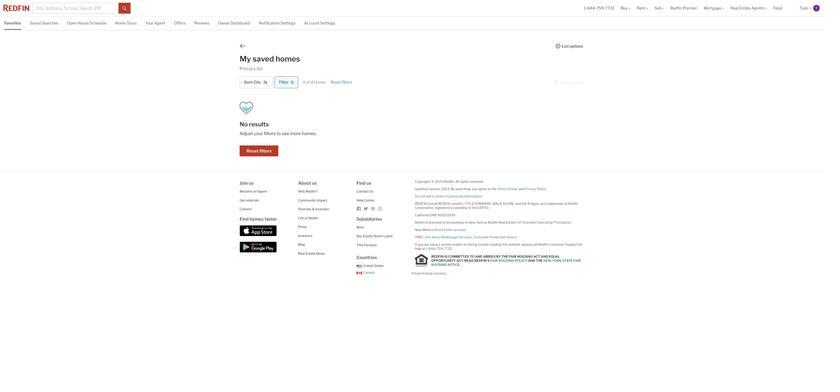 Task type: locate. For each thing, give the bounding box(es) containing it.
housing inside "redfin is committed to and abides by the fair housing act and equal opportunity act. read redfin's"
[[517, 255, 533, 259]]

0 horizontal spatial estate
[[306, 252, 316, 256]]

filters
[[342, 80, 352, 85], [264, 131, 276, 136], [260, 149, 272, 154]]

reset right 0 of 4 homes
[[331, 80, 341, 85]]

rights
[[460, 180, 469, 184]]

1 vertical spatial of
[[508, 187, 511, 191]]

bay equity home loans button
[[357, 234, 393, 238]]

and right score,
[[516, 202, 521, 206]]

1 horizontal spatial you
[[472, 187, 478, 191]]

0 horizontal spatial 759-
[[437, 247, 444, 251]]

terms of use link
[[498, 187, 518, 191]]

0 horizontal spatial you
[[418, 243, 424, 247]]

1 horizontal spatial agent
[[258, 190, 267, 194]]

estate left agents
[[739, 6, 751, 10]]

1 horizontal spatial settings
[[320, 21, 335, 25]]

redfin right the trademarks at the right of the page
[[568, 202, 578, 206]]

redfin?
[[306, 190, 318, 194]]

1 vertical spatial about
[[432, 235, 441, 240]]

are left using
[[424, 243, 429, 247]]

of right the trademarks at the right of the page
[[564, 202, 568, 206]]

housing inside new york state fair housing notice
[[431, 263, 447, 267]]

community impact
[[298, 199, 327, 203]]

are inside redfin and all redfin variants, title forward, walk score, and the r logos, are trademarks of redfin corporation, registered or pending in the uspto.
[[541, 202, 545, 206]]

3 us from the left
[[367, 181, 371, 186]]

0 horizontal spatial reset
[[247, 149, 259, 154]]

2 horizontal spatial us
[[367, 181, 371, 186]]

1 us from the left
[[249, 181, 254, 186]]

homes right 4 on the top left
[[314, 80, 326, 85]]

using
[[430, 243, 438, 247]]

1 horizontal spatial at
[[422, 247, 425, 251]]

2 horizontal spatial housing
[[517, 255, 533, 259]]

mortgage
[[704, 6, 722, 10]]

homes inside my saved homes primary list
[[276, 54, 300, 64]]

do not sell or share my personal information link
[[415, 195, 482, 199]]

1- for 1-844-759-7732 .
[[426, 247, 429, 251]]

settings
[[281, 21, 296, 25], [320, 21, 335, 25]]

1 vertical spatial find
[[240, 217, 249, 222]]

us up us
[[367, 181, 371, 186]]

about up using
[[432, 235, 441, 240]]

at right life
[[305, 216, 308, 220]]

or
[[432, 195, 435, 199], [451, 206, 455, 210], [464, 243, 467, 247]]

▾ for tyler ▾
[[810, 6, 811, 10]]

7732 left buy on the top right of page
[[605, 6, 615, 10]]

2 horizontal spatial to
[[488, 187, 491, 191]]

0 vertical spatial find
[[357, 181, 366, 186]]

to left the do
[[442, 221, 446, 225]]

reset filters button right 0 of 4 homes
[[331, 76, 352, 89]]

0 vertical spatial reset filters
[[331, 80, 352, 85]]

a
[[439, 243, 441, 247]]

1 vertical spatial to
[[488, 187, 491, 191]]

subsidiaries
[[357, 217, 382, 222]]

settings for notification settings
[[281, 21, 296, 25]]

york
[[476, 221, 483, 225]]

more
[[290, 131, 301, 136]]

▾ for rent ▾
[[647, 6, 648, 10]]

redfin right call
[[539, 243, 549, 247]]

or left pending
[[451, 206, 455, 210]]

0 horizontal spatial to
[[277, 131, 281, 136]]

2 vertical spatial estate
[[306, 252, 316, 256]]

in inside redfin and all redfin variants, title forward, walk score, and the r logos, are trademarks of redfin corporation, registered or pending in the uspto.
[[468, 206, 471, 210]]

contact
[[357, 190, 369, 194]]

to right agree
[[488, 187, 491, 191]]

the right by
[[502, 255, 508, 259]]

0 vertical spatial 844-
[[588, 6, 597, 10]]

real left estate.
[[499, 221, 506, 225]]

and right to
[[475, 255, 483, 259]]

2 horizontal spatial fair
[[574, 259, 581, 263]]

1 vertical spatial home
[[374, 234, 383, 238]]

in left local
[[422, 272, 425, 276]]

updated
[[415, 187, 428, 191]]

or right sell
[[432, 195, 435, 199]]

1-844-759-7732 link
[[584, 6, 615, 10], [426, 247, 452, 251]]

equal
[[549, 255, 560, 259]]

0 vertical spatial reset
[[331, 80, 341, 85]]

find us
[[357, 181, 371, 186]]

states
[[374, 264, 384, 268]]

see
[[282, 131, 289, 136]]

of inside redfin and all redfin variants, title forward, walk score, and the r logos, are trademarks of redfin corporation, registered or pending in the uspto.
[[564, 202, 568, 206]]

0 vertical spatial home
[[115, 21, 126, 25]]

0 vertical spatial in
[[468, 206, 471, 210]]

title forward
[[357, 243, 377, 247]]

1 vertical spatial agent
[[258, 190, 267, 194]]

news
[[316, 252, 325, 256]]

us for about us
[[312, 181, 317, 186]]

in
[[468, 206, 471, 210], [465, 221, 468, 225], [422, 272, 425, 276]]

copyright: © 2023 redfin. all rights reserved.
[[415, 180, 484, 184]]

0 horizontal spatial 1-
[[426, 247, 429, 251]]

1 horizontal spatial the
[[536, 259, 543, 263]]

▾ for buy ▾
[[629, 6, 631, 10]]

0 horizontal spatial agent
[[154, 21, 165, 25]]

1 ▾ from the left
[[629, 6, 631, 10]]

at right help
[[422, 247, 425, 251]]

estate.
[[506, 221, 517, 225]]

1-844-759-7732 link left buy on the top right of page
[[584, 6, 615, 10]]

0 vertical spatial agent
[[154, 21, 165, 25]]

0 horizontal spatial us
[[249, 181, 254, 186]]

0 vertical spatial of
[[306, 80, 310, 85]]

the left r
[[522, 202, 527, 206]]

support
[[565, 243, 578, 247]]

1 horizontal spatial find
[[357, 181, 366, 186]]

no
[[240, 121, 248, 128]]

to for business
[[442, 221, 446, 225]]

reset for reset filters button to the top
[[331, 80, 341, 85]]

reset for the left reset filters button
[[247, 149, 259, 154]]

1 vertical spatial at
[[422, 247, 425, 251]]

dre
[[430, 213, 437, 217]]

ny
[[518, 221, 522, 225]]

▾ right agents
[[766, 6, 767, 10]]

1 vertical spatial 759-
[[437, 247, 444, 251]]

0 vertical spatial are
[[541, 202, 545, 206]]

redfin inside "redfin is committed to and abides by the fair housing act and equal opportunity act. read redfin's"
[[431, 255, 444, 259]]

▾ right rent
[[647, 6, 648, 10]]

2 horizontal spatial in
[[468, 206, 471, 210]]

account settings
[[304, 21, 335, 25]]

redfin left the premier
[[671, 6, 682, 10]]

notice
[[448, 263, 460, 267]]

1-
[[584, 6, 588, 10], [426, 247, 429, 251]]

0 vertical spatial to
[[277, 131, 281, 136]]

about us
[[298, 181, 317, 186]]

california
[[415, 213, 430, 217]]

open house schedule link
[[67, 17, 106, 29]]

1 horizontal spatial us
[[312, 181, 317, 186]]

are right "logos,"
[[541, 202, 545, 206]]

1-844-759-7732 link up "is"
[[426, 247, 452, 251]]

1 vertical spatial 844-
[[429, 247, 437, 251]]

the left the uspto. on the bottom of the page
[[472, 206, 477, 210]]

bay equity home loans
[[357, 234, 393, 238]]

. down the committed
[[460, 263, 461, 267]]

and right use
[[519, 187, 525, 191]]

saved searches
[[30, 21, 58, 25]]

0 horizontal spatial 7732
[[444, 247, 452, 251]]

1 vertical spatial reset
[[247, 149, 259, 154]]

new mexico real estate licenses
[[415, 228, 466, 232]]

0 horizontal spatial settings
[[281, 21, 296, 25]]

0 horizontal spatial 844-
[[429, 247, 437, 251]]

in right business
[[465, 221, 468, 225]]

home left tours
[[115, 21, 126, 25]]

1 vertical spatial 1-
[[426, 247, 429, 251]]

0 vertical spatial at
[[305, 216, 308, 220]]

2 vertical spatial or
[[464, 243, 467, 247]]

agent right the your
[[154, 21, 165, 25]]

settings right account
[[320, 21, 335, 25]]

1 vertical spatial reset filters button
[[240, 146, 279, 157]]

title
[[357, 243, 363, 247]]

trec:
[[415, 235, 424, 240]]

2 horizontal spatial of
[[564, 202, 568, 206]]

pending
[[455, 206, 468, 210]]

in right pending
[[468, 206, 471, 210]]

loans
[[383, 234, 393, 238]]

0 horizontal spatial about
[[298, 181, 311, 186]]

the left terms
[[492, 187, 497, 191]]

0 vertical spatial estate
[[739, 6, 751, 10]]

center
[[364, 199, 375, 203]]

mortgage ▾
[[704, 6, 724, 10]]

▾ right mortgage
[[722, 6, 724, 10]]

▾ for mortgage ▾
[[722, 6, 724, 10]]

of left 4 on the top left
[[306, 80, 310, 85]]

1 horizontal spatial 844-
[[588, 6, 597, 10]]

, left privacy
[[518, 187, 518, 191]]

0 vertical spatial 1-
[[584, 6, 588, 10]]

2 vertical spatial to
[[442, 221, 446, 225]]

to for more
[[277, 131, 281, 136]]

home left loans
[[374, 234, 383, 238]]

searching,
[[456, 187, 471, 191]]

homes.
[[302, 131, 317, 136]]

0 horizontal spatial 1-844-759-7732 link
[[426, 247, 452, 251]]

submit search image
[[122, 6, 127, 11]]

3 ▾ from the left
[[662, 6, 664, 10]]

estate for agents
[[739, 6, 751, 10]]

brokerage
[[442, 235, 458, 240]]

▾ inside dropdown button
[[766, 6, 767, 10]]

estate down the do
[[442, 228, 452, 232]]

redfin inside redfin premier button
[[671, 6, 682, 10]]

buy ▾ button
[[621, 0, 631, 16]]

1 horizontal spatial new
[[469, 221, 475, 225]]

your
[[145, 21, 154, 25]]

real estate licenses link
[[435, 228, 466, 232]]

prices
[[412, 272, 421, 276]]

services
[[459, 235, 472, 240]]

real estate news
[[298, 252, 325, 256]]

of left use
[[508, 187, 511, 191]]

new left york
[[469, 221, 475, 225]]

if you are using a screen reader, or having trouble reading this website, please call redfin customer support for help at
[[415, 243, 583, 251]]

1 vertical spatial you
[[418, 243, 424, 247]]

find up contact
[[357, 181, 366, 186]]

, up having
[[472, 235, 473, 240]]

us
[[249, 181, 254, 186], [312, 181, 317, 186], [367, 181, 371, 186]]

4
[[311, 80, 313, 85]]

844-
[[588, 6, 597, 10], [429, 247, 437, 251]]

owner
[[218, 21, 230, 25]]

settings for account settings
[[320, 21, 335, 25]]

1 horizontal spatial estate
[[442, 228, 452, 232]]

▾ right the tyler
[[810, 6, 811, 10]]

us right 'join'
[[249, 181, 254, 186]]

redfin instagram image
[[378, 207, 382, 211]]

1 horizontal spatial fair
[[509, 255, 517, 259]]

759- for 1-844-759-7732 .
[[437, 247, 444, 251]]

redfin down 1-844-759-7732 .
[[431, 255, 444, 259]]

reset filters right 0 of 4 homes
[[331, 80, 352, 85]]

or down services
[[464, 243, 467, 247]]

1 horizontal spatial or
[[451, 206, 455, 210]]

ny standard operating procedures link
[[518, 221, 571, 225]]

estate left news
[[306, 252, 316, 256]]

1 horizontal spatial the
[[492, 187, 497, 191]]

redfin premier
[[671, 6, 697, 10]]

reset filters
[[331, 80, 352, 85], [247, 149, 272, 154]]

reset filters button down your
[[240, 146, 279, 157]]

1 vertical spatial homes
[[314, 80, 326, 85]]

2 settings from the left
[[320, 21, 335, 25]]

real right mortgage ▾
[[731, 6, 739, 10]]

you right if
[[418, 243, 424, 247]]

2 horizontal spatial the
[[522, 202, 527, 206]]

1 horizontal spatial are
[[541, 202, 545, 206]]

us for join us
[[249, 181, 254, 186]]

bay
[[357, 234, 362, 238]]

consumer
[[473, 235, 489, 240]]

homes up filter popup button
[[276, 54, 300, 64]]

City, Address, School, Agent, ZIP search field
[[32, 3, 119, 14]]

1 horizontal spatial ,
[[518, 187, 518, 191]]

2 horizontal spatial homes
[[314, 80, 326, 85]]

homes up download the redfin app on the apple app store image
[[250, 217, 264, 222]]

find for find homes faster
[[240, 217, 249, 222]]

home tours link
[[115, 17, 137, 29]]

0 horizontal spatial home
[[115, 21, 126, 25]]

rent. button
[[357, 226, 365, 230]]

0 vertical spatial 1-844-759-7732 link
[[584, 6, 615, 10]]

1 vertical spatial new
[[415, 228, 422, 232]]

trec: info about brokerage services , consumer protection notice
[[415, 235, 517, 240]]

find down careers button
[[240, 217, 249, 222]]

about up why
[[298, 181, 311, 186]]

1 horizontal spatial 759-
[[597, 6, 605, 10]]

and right 'act' on the right bottom of the page
[[541, 255, 548, 259]]

1 horizontal spatial 7732
[[605, 6, 615, 10]]

new
[[469, 221, 475, 225], [415, 228, 422, 232]]

5 ▾ from the left
[[766, 6, 767, 10]]

2 ▾ from the left
[[647, 6, 648, 10]]

consumer protection notice link
[[473, 235, 517, 240]]

1 settings from the left
[[281, 21, 296, 25]]

are inside if you are using a screen reader, or having trouble reading this website, please call redfin customer support for help at
[[424, 243, 429, 247]]

2 horizontal spatial or
[[464, 243, 467, 247]]

4 ▾ from the left
[[722, 6, 724, 10]]

saved searches link
[[30, 17, 58, 29]]

tyler ▾
[[800, 6, 811, 10]]

2 us from the left
[[312, 181, 317, 186]]

1 vertical spatial are
[[424, 243, 429, 247]]

countries
[[357, 255, 377, 261]]

2 vertical spatial of
[[564, 202, 568, 206]]

settings right notification
[[281, 21, 296, 25]]

1 horizontal spatial homes
[[276, 54, 300, 64]]

canadian flag image
[[357, 272, 362, 275]]

redfin inside if you are using a screen reader, or having trouble reading this website, please call redfin customer support for help at
[[539, 243, 549, 247]]

0 vertical spatial or
[[432, 195, 435, 199]]

0 horizontal spatial reset filters
[[247, 149, 272, 154]]

canada link
[[357, 271, 375, 275]]

▾ right buy on the top right of page
[[629, 6, 631, 10]]

get
[[240, 199, 245, 203]]

0 horizontal spatial find
[[240, 217, 249, 222]]

1 vertical spatial estate
[[442, 228, 452, 232]]

1 vertical spatial or
[[451, 206, 455, 210]]

1 horizontal spatial in
[[465, 221, 468, 225]]

by
[[496, 255, 501, 259]]

you up information at right
[[472, 187, 478, 191]]

home tours
[[115, 21, 137, 25]]

us up redfin?
[[312, 181, 317, 186]]

redfin down not
[[415, 202, 427, 206]]

6 ▾ from the left
[[810, 6, 811, 10]]

reset filters down your
[[247, 149, 272, 154]]

759-
[[597, 6, 605, 10], [437, 247, 444, 251]]

and right policy
[[528, 259, 536, 263]]

reset down your
[[247, 149, 259, 154]]

▾ right sell
[[662, 6, 664, 10]]

7732 up "is"
[[444, 247, 452, 251]]

1 horizontal spatial and
[[528, 259, 536, 263]]

0 horizontal spatial the
[[472, 206, 477, 210]]

redfin down & at the bottom of the page
[[308, 216, 319, 220]]

prices in local currency
[[412, 272, 447, 276]]

1 vertical spatial 7732
[[444, 247, 452, 251]]

0 horizontal spatial ,
[[472, 235, 473, 240]]

new up trec:
[[415, 228, 422, 232]]

0 vertical spatial new
[[469, 221, 475, 225]]

estate inside dropdown button
[[739, 6, 751, 10]]

844- for 1-844-759-7732
[[588, 6, 597, 10]]

agent right an
[[258, 190, 267, 194]]

to left see
[[277, 131, 281, 136]]

why
[[298, 190, 305, 194]]

0 horizontal spatial are
[[424, 243, 429, 247]]

. right screen
[[452, 247, 453, 251]]

help
[[357, 199, 364, 203]]

7732 for 1-844-759-7732 .
[[444, 247, 452, 251]]

2 horizontal spatial estate
[[739, 6, 751, 10]]

personal
[[450, 195, 464, 199]]

the left new
[[536, 259, 543, 263]]



Task type: vqa. For each thing, say whether or not it's contained in the screenshot.
the bottom complete
no



Task type: describe. For each thing, give the bounding box(es) containing it.
0 vertical spatial filters
[[342, 80, 352, 85]]

life at redfin
[[298, 216, 319, 220]]

0 horizontal spatial of
[[306, 80, 310, 85]]

if
[[415, 243, 417, 247]]

act.
[[457, 259, 464, 263]]

this
[[502, 243, 508, 247]]

1 horizontal spatial reset filters
[[331, 80, 352, 85]]

find for find us
[[357, 181, 366, 186]]

owner dashboard
[[218, 21, 250, 25]]

contact us button
[[357, 190, 374, 194]]

7732 for 1-844-759-7732
[[605, 6, 615, 10]]

redfin facebook image
[[357, 207, 361, 211]]

forward
[[364, 243, 377, 247]]

you inside if you are using a screen reader, or having trouble reading this website, please call redfin customer support for help at
[[418, 243, 424, 247]]

1 vertical spatial filters
[[264, 131, 276, 136]]

contact us
[[357, 190, 374, 194]]

1 vertical spatial reset filters
[[247, 149, 272, 154]]

1- for 1-844-759-7732
[[584, 6, 588, 10]]

is
[[426, 221, 428, 225]]

and left all
[[428, 202, 434, 206]]

0 horizontal spatial at
[[305, 216, 308, 220]]

2 vertical spatial in
[[422, 272, 425, 276]]

sell ▾
[[655, 6, 664, 10]]

redfin right as
[[488, 221, 498, 225]]

agents
[[752, 6, 765, 10]]

redfin for is
[[431, 255, 444, 259]]

sort : city
[[244, 80, 261, 85]]

become
[[240, 190, 253, 194]]

0 horizontal spatial new
[[415, 228, 422, 232]]

buy
[[621, 6, 628, 10]]

real estate agents ▾ link
[[731, 0, 767, 16]]

info about brokerage services link
[[425, 235, 472, 240]]

agent inside "link"
[[154, 21, 165, 25]]

help
[[415, 247, 422, 251]]

community
[[298, 199, 316, 203]]

real estate agents ▾ button
[[727, 0, 771, 16]]

procedures
[[554, 221, 571, 225]]

1 vertical spatial 1-844-759-7732 link
[[426, 247, 452, 251]]

us for find us
[[367, 181, 371, 186]]

fair inside "redfin is committed to and abides by the fair housing act and equal opportunity act. read redfin's"
[[509, 255, 517, 259]]

do
[[415, 195, 419, 199]]

844- for 1-844-759-7732 .
[[429, 247, 437, 251]]

forward,
[[475, 202, 492, 206]]

do
[[446, 221, 450, 225]]

at inside if you are using a screen reader, or having trouble reading this website, please call redfin customer support for help at
[[422, 247, 425, 251]]

copyright:
[[415, 180, 431, 184]]

rent ▾ button
[[634, 0, 652, 16]]

reviews
[[194, 21, 209, 25]]

dashboard
[[231, 21, 250, 25]]

0 of 4 homes
[[303, 80, 326, 85]]

new
[[544, 259, 552, 263]]

0 horizontal spatial homes
[[250, 217, 264, 222]]

my
[[240, 54, 251, 64]]

blog
[[298, 243, 305, 247]]

. right privacy
[[546, 187, 547, 191]]

2 horizontal spatial and
[[541, 255, 548, 259]]

house
[[78, 21, 89, 25]]

download the redfin app from the google play store image
[[240, 242, 277, 253]]

results
[[249, 121, 269, 128]]

0 vertical spatial you
[[472, 187, 478, 191]]

real down licensed
[[435, 228, 441, 232]]

redfin inside redfin and all redfin variants, title forward, walk score, and the r logos, are trademarks of redfin corporation, registered or pending in the uspto.
[[568, 202, 578, 206]]

1 horizontal spatial about
[[432, 235, 441, 240]]

redfin premier button
[[667, 0, 701, 16]]

0 horizontal spatial reset filters button
[[240, 146, 279, 157]]

mortgage ▾ button
[[704, 0, 724, 16]]

▾ for sell ▾
[[662, 6, 664, 10]]

terms
[[498, 187, 507, 191]]

get referrals
[[240, 199, 259, 203]]

updated january 2023: by searching, you agree to the terms of use , and privacy policy .
[[415, 187, 547, 191]]

2 vertical spatial filters
[[260, 149, 272, 154]]

us flag image
[[357, 265, 362, 268]]

&
[[312, 207, 315, 211]]

notification
[[259, 21, 280, 25]]

investors button
[[298, 234, 312, 238]]

1 horizontal spatial housing
[[499, 259, 514, 263]]

0 vertical spatial about
[[298, 181, 311, 186]]

local
[[425, 272, 432, 276]]

do not sell or share my personal information .
[[415, 195, 483, 199]]

buy ▾
[[621, 6, 631, 10]]

download the redfin app on the apple app store image
[[240, 226, 277, 236]]

privacy policy link
[[525, 187, 546, 191]]

why redfin? button
[[298, 190, 318, 194]]

759- for 1-844-759-7732
[[597, 6, 605, 10]]

read
[[465, 259, 474, 263]]

tyler
[[800, 6, 809, 10]]

redfin is committed to and abides by the fair housing act and equal opportunity act. read redfin's
[[431, 255, 560, 263]]

premier
[[683, 6, 697, 10]]

title
[[465, 202, 474, 206]]

real estate news button
[[298, 252, 325, 256]]

rent.
[[357, 226, 365, 230]]

rent
[[637, 6, 646, 10]]

notification settings link
[[259, 17, 296, 29]]

careers button
[[240, 207, 252, 211]]

press
[[298, 225, 307, 229]]

faster
[[265, 217, 277, 222]]

redfin is licensed to do business in new york as redfin real estate. ny standard operating procedures
[[415, 221, 571, 225]]

0 horizontal spatial or
[[432, 195, 435, 199]]

title forward button
[[357, 243, 377, 247]]

blog button
[[298, 243, 305, 247]]

website,
[[509, 243, 521, 247]]

redfin left is
[[415, 221, 425, 225]]

user photo image
[[814, 5, 820, 11]]

or inside redfin and all redfin variants, title forward, walk score, and the r logos, are trademarks of redfin corporation, registered or pending in the uspto.
[[451, 206, 455, 210]]

protection
[[490, 235, 506, 240]]

no results
[[240, 121, 269, 128]]

not
[[420, 195, 425, 199]]

us
[[370, 190, 374, 194]]

1 horizontal spatial home
[[374, 234, 383, 238]]

customer
[[549, 243, 565, 247]]

reserved.
[[470, 180, 484, 184]]

list
[[562, 44, 569, 48]]

0 horizontal spatial and
[[475, 255, 483, 259]]

0 vertical spatial ,
[[518, 187, 518, 191]]

my
[[445, 195, 450, 199]]

options
[[570, 44, 583, 48]]

estate for news
[[306, 252, 316, 256]]

press button
[[298, 225, 307, 229]]

become an agent button
[[240, 190, 267, 194]]

real inside dropdown button
[[731, 6, 739, 10]]

fair inside new york state fair housing notice
[[574, 259, 581, 263]]

real down blog button
[[298, 252, 305, 256]]

0 vertical spatial reset filters button
[[331, 76, 352, 89]]

equal housing opportunity image
[[415, 254, 428, 267]]

. down agree
[[482, 195, 483, 199]]

join us
[[240, 181, 254, 186]]

#01521930
[[438, 213, 456, 217]]

feed
[[774, 6, 783, 10]]

redfin down my
[[438, 202, 450, 206]]

business
[[451, 221, 464, 225]]

the inside "redfin is committed to and abides by the fair housing act and equal opportunity act. read redfin's"
[[502, 255, 508, 259]]

redfin twitter image
[[364, 207, 368, 211]]

redfin for and
[[415, 202, 427, 206]]

mexico
[[423, 228, 434, 232]]

0 horizontal spatial fair
[[491, 259, 498, 263]]

united states
[[363, 264, 384, 268]]

1 horizontal spatial 1-844-759-7732 link
[[584, 6, 615, 10]]

1 vertical spatial in
[[465, 221, 468, 225]]

redfin pinterest image
[[371, 207, 375, 211]]

schedule
[[90, 21, 106, 25]]

california dre #01521930
[[415, 213, 456, 217]]

new york state fair housing notice link
[[431, 259, 581, 267]]

help center button
[[357, 199, 375, 203]]

or inside if you are using a screen reader, or having trouble reading this website, please call redfin customer support for help at
[[464, 243, 467, 247]]



